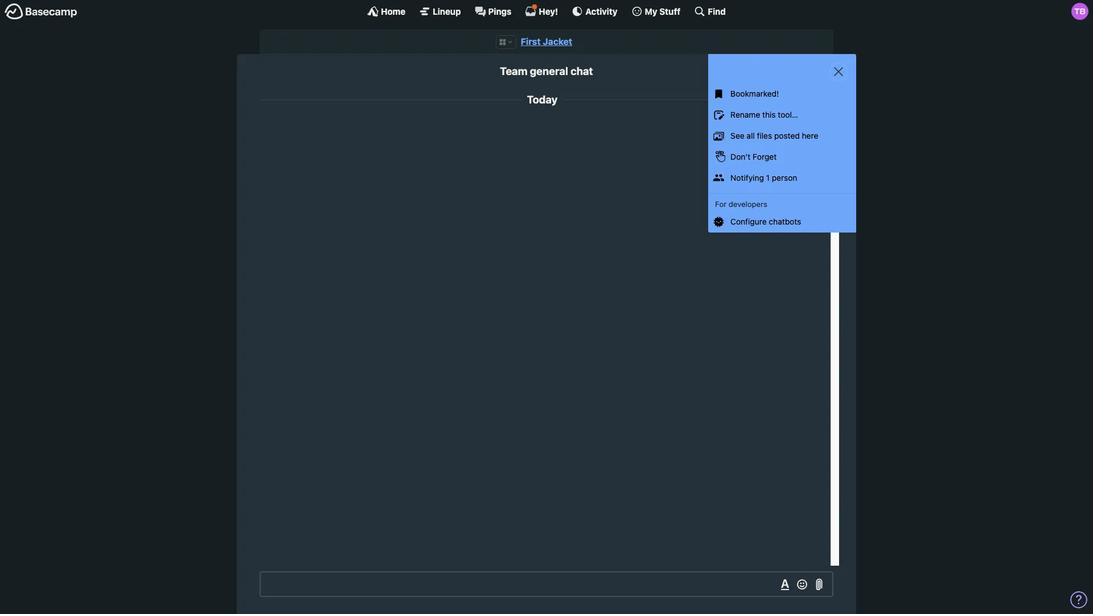 Task type: describe. For each thing, give the bounding box(es) containing it.
pings
[[488, 6, 512, 16]]

first
[[521, 36, 541, 47]]

this
[[762, 110, 776, 120]]

notifying       1 person link
[[708, 168, 856, 189]]

find button
[[694, 6, 726, 17]]

lineup link
[[419, 6, 461, 17]]

see
[[731, 131, 745, 141]]

hello
[[753, 132, 772, 141]]

first jacket link
[[521, 36, 572, 47]]

activity link
[[572, 6, 618, 17]]

chatbots
[[769, 217, 801, 227]]

hey!
[[539, 6, 558, 16]]

home link
[[367, 6, 405, 17]]

bookmarked!
[[731, 89, 779, 99]]

configure chatbots link
[[708, 212, 856, 233]]

stuff
[[659, 6, 681, 16]]

all
[[747, 131, 755, 141]]

today
[[527, 93, 558, 106]]

notifying       1 person
[[731, 173, 797, 183]]

rename
[[731, 110, 760, 120]]

hey! button
[[525, 4, 558, 17]]

configure chatbots
[[731, 217, 801, 227]]

see all files posted here
[[731, 131, 818, 141]]

developers
[[729, 200, 767, 209]]

tool…
[[778, 110, 798, 120]]

home
[[381, 6, 405, 16]]

my stuff
[[645, 6, 681, 16]]

1
[[766, 173, 770, 183]]

0 vertical spatial tyler black image
[[1072, 3, 1089, 20]]

team
[[500, 65, 527, 78]]



Task type: locate. For each thing, give the bounding box(es) containing it.
posted
[[774, 131, 800, 141]]

main element
[[0, 0, 1093, 22]]

activity
[[585, 6, 618, 16]]

don't
[[731, 152, 751, 162]]

jacket
[[543, 36, 572, 47]]

for developers
[[715, 200, 767, 209]]

here
[[802, 131, 818, 141]]

for
[[715, 200, 727, 209]]

notifying
[[731, 173, 764, 183]]

0 horizontal spatial tyler black image
[[801, 119, 825, 143]]

first jacket
[[521, 36, 572, 47]]

my
[[645, 6, 657, 16]]

find
[[708, 6, 726, 16]]

switch accounts image
[[5, 3, 77, 20]]

don't forget link
[[708, 147, 856, 168]]

1 vertical spatial tyler black image
[[801, 119, 825, 143]]

10:09am
[[757, 121, 783, 129]]

team!
[[774, 132, 795, 141]]

see all files posted here link
[[708, 126, 856, 147]]

files
[[757, 131, 772, 141]]

don't forget
[[731, 152, 777, 162]]

None text field
[[260, 572, 834, 598]]

10:09am element
[[757, 121, 783, 129]]

forget
[[753, 152, 777, 162]]

configure
[[731, 217, 767, 227]]

chat
[[571, 65, 593, 78]]

person
[[772, 173, 797, 183]]

rename this tool… link
[[708, 105, 856, 126]]

team general chat
[[500, 65, 593, 78]]

tyler black image
[[1072, 3, 1089, 20], [801, 119, 825, 143]]

my stuff button
[[631, 6, 681, 17]]

hello team!
[[753, 132, 795, 141]]

lineup
[[433, 6, 461, 16]]

general
[[530, 65, 568, 78]]

1 horizontal spatial tyler black image
[[1072, 3, 1089, 20]]

rename this tool…
[[731, 110, 798, 120]]

10:09am link
[[757, 121, 783, 129]]

pings button
[[475, 6, 512, 17]]

bookmarked! link
[[708, 84, 856, 105]]



Task type: vqa. For each thing, say whether or not it's contained in the screenshot.
tool…
yes



